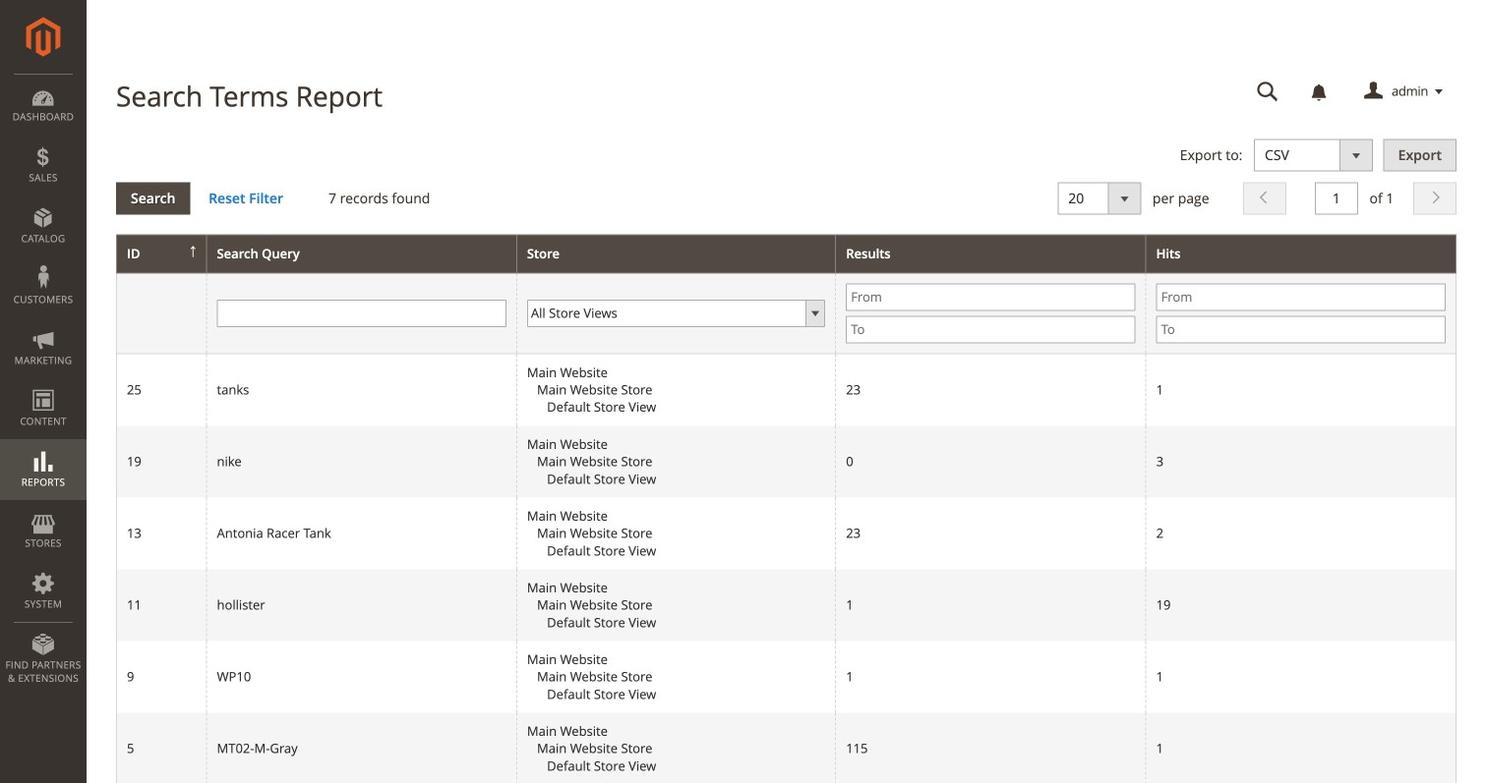 Task type: locate. For each thing, give the bounding box(es) containing it.
from text field up to text box
[[1156, 284, 1446, 311]]

menu bar
[[0, 74, 87, 696]]

0 horizontal spatial from text field
[[846, 284, 1136, 311]]

None text field
[[1243, 75, 1292, 109], [1315, 183, 1358, 215], [217, 300, 506, 327], [1243, 75, 1292, 109], [1315, 183, 1358, 215], [217, 300, 506, 327]]

From text field
[[846, 284, 1136, 311], [1156, 284, 1446, 311]]

from text field up to text field
[[846, 284, 1136, 311]]

1 horizontal spatial from text field
[[1156, 284, 1446, 311]]

1 from text field from the left
[[846, 284, 1136, 311]]

2 from text field from the left
[[1156, 284, 1446, 311]]



Task type: describe. For each thing, give the bounding box(es) containing it.
To text field
[[1156, 316, 1446, 344]]

To text field
[[846, 316, 1136, 344]]

magento admin panel image
[[26, 17, 60, 57]]

from text field for to text field
[[846, 284, 1136, 311]]

from text field for to text box
[[1156, 284, 1446, 311]]



